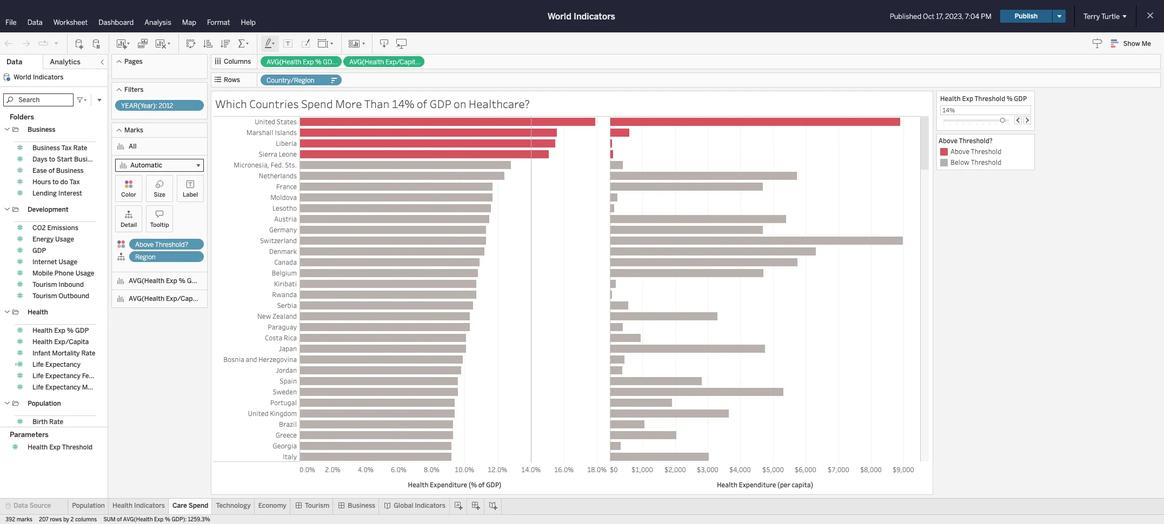 Task type: locate. For each thing, give the bounding box(es) containing it.
usage for internet usage
[[59, 259, 77, 266]]

avg(health exp % gdp) down format workbook icon
[[267, 58, 339, 66]]

0 horizontal spatial world indicators
[[14, 74, 64, 81]]

avg(health
[[267, 58, 301, 66], [349, 58, 384, 66], [129, 278, 164, 285], [129, 295, 164, 303], [123, 517, 153, 524]]

usage down emissions
[[55, 236, 74, 243]]

avg(health exp % gdp) down region
[[129, 278, 203, 285]]

207
[[39, 517, 49, 524]]

United States, Country/Region. Press Space to toggle selection. Press Escape to go back to the left margin. Use arrow keys to navigate headers text field
[[213, 116, 300, 127]]

1 vertical spatial to
[[52, 179, 59, 186]]

show mark labels image
[[283, 38, 294, 49]]

threshold up the "health exp threshold % gdp" "slider"
[[975, 94, 1006, 103]]

14% right than
[[392, 96, 415, 111]]

exp/capita)
[[386, 58, 422, 66], [166, 295, 203, 303]]

to
[[49, 156, 55, 163], [52, 179, 59, 186]]

United Kingdom, Country/Region. Press Space to toggle selection. Press Escape to go back to the left margin. Use arrow keys to navigate headers text field
[[213, 408, 300, 419]]

all
[[129, 143, 137, 150]]

rate down exp/capita
[[81, 350, 96, 358]]

columns
[[75, 517, 97, 524]]

expectancy up life expectancy male
[[45, 373, 81, 380]]

life expectancy female
[[32, 373, 104, 380]]

0 horizontal spatial of
[[49, 167, 55, 175]]

tax right do on the left top of page
[[70, 179, 80, 186]]

above
[[939, 136, 958, 145], [951, 147, 970, 156], [135, 241, 154, 249]]

to left do on the left top of page
[[52, 179, 59, 186]]

1 vertical spatial tourism
[[32, 293, 57, 300]]

%
[[315, 58, 322, 66], [1007, 94, 1013, 103], [179, 278, 185, 285], [67, 327, 74, 335], [165, 517, 170, 524]]

health for health
[[28, 309, 48, 316]]

by
[[63, 517, 69, 524]]

show
[[1124, 40, 1141, 48]]

Netherlands, Country/Region. Press Space to toggle selection. Press Escape to go back to the left margin. Use arrow keys to navigate headers text field
[[213, 170, 300, 181]]

0 vertical spatial usage
[[55, 236, 74, 243]]

1 horizontal spatial world
[[548, 11, 572, 21]]

17,
[[937, 12, 944, 20]]

threshold up below threshold option
[[972, 147, 1002, 156]]

0 vertical spatial rate
[[73, 144, 87, 152]]

life
[[32, 361, 44, 369], [32, 373, 44, 380], [32, 384, 44, 392]]

worksheet
[[53, 18, 88, 27]]

rate right birth
[[49, 419, 63, 426]]

swap rows and columns image
[[186, 38, 196, 49]]

population
[[28, 400, 61, 408], [72, 503, 105, 510]]

of left on
[[417, 96, 428, 111]]

0 vertical spatial avg(health exp/capita)
[[349, 58, 422, 66]]

development
[[28, 206, 69, 214]]

year(year): 2012
[[121, 102, 173, 110]]

Kiribati, Country/Region. Press Space to toggle selection. Press Escape to go back to the left margin. Use arrow keys to navigate headers text field
[[213, 279, 300, 289]]

2 expectancy from the top
[[45, 373, 81, 380]]

mobile phone usage
[[32, 270, 94, 278]]

threshold down above threshold option
[[971, 158, 1002, 167]]

threshold? down tooltip
[[155, 241, 188, 249]]

0 vertical spatial spend
[[301, 96, 333, 111]]

1 vertical spatial rate
[[81, 350, 96, 358]]

1 horizontal spatial avg(health exp/capita)
[[349, 58, 422, 66]]

1 vertical spatial above
[[951, 147, 970, 156]]

2 vertical spatial expectancy
[[45, 384, 81, 392]]

interest
[[58, 190, 82, 197]]

0 horizontal spatial 14%
[[392, 96, 415, 111]]

color
[[121, 192, 136, 199]]

3 expectancy from the top
[[45, 384, 81, 392]]

above threshold? down tooltip
[[135, 241, 188, 249]]

Portugal, Country/Region. Press Space to toggle selection. Press Escape to go back to the left margin. Use arrow keys to navigate headers text field
[[213, 398, 300, 408]]

energy usage
[[32, 236, 74, 243]]

0 horizontal spatial spend
[[189, 503, 209, 510]]

1 vertical spatial avg(health exp % gdp)
[[129, 278, 203, 285]]

published oct 17, 2023, 7:04 pm
[[890, 12, 992, 20]]

population up birth rate at the left of the page
[[28, 400, 61, 408]]

1 horizontal spatial avg(health exp % gdp)
[[267, 58, 339, 66]]

health exp threshold % gdp slider
[[1001, 118, 1006, 123]]

detail
[[121, 222, 137, 229]]

1 horizontal spatial above threshold?
[[939, 136, 993, 145]]

new worksheet image
[[116, 38, 131, 49]]

population up columns
[[72, 503, 105, 510]]

year(year):
[[121, 102, 157, 110]]

which
[[215, 96, 247, 111]]

care spend
[[173, 503, 209, 510]]

clear sheet image
[[155, 38, 172, 49]]

threshold down birth rate at the left of the page
[[62, 444, 93, 452]]

1 horizontal spatial population
[[72, 503, 105, 510]]

world indicators
[[548, 11, 616, 21], [14, 74, 64, 81]]

1 vertical spatial expectancy
[[45, 373, 81, 380]]

map
[[182, 18, 196, 27]]

Switzerland, Country/Region. Press Space to toggle selection. Press Escape to go back to the left margin. Use arrow keys to navigate headers text field
[[213, 235, 300, 246]]

Belgium, Country/Region. Press Space to toggle selection. Press Escape to go back to the left margin. Use arrow keys to navigate headers text field
[[213, 268, 300, 279]]

marks
[[17, 517, 32, 524]]

of right ease
[[49, 167, 55, 175]]

business left the 'global'
[[348, 503, 376, 510]]

rate for business tax rate
[[73, 144, 87, 152]]

1 vertical spatial life
[[32, 373, 44, 380]]

health for health exp/capita
[[32, 339, 53, 346]]

1 horizontal spatial of
[[117, 517, 122, 524]]

0 vertical spatial world indicators
[[548, 11, 616, 21]]

2 vertical spatial life
[[32, 384, 44, 392]]

data up replay animation icon
[[27, 18, 43, 27]]

download image
[[379, 38, 390, 49]]

analysis
[[145, 18, 171, 27]]

tax up 'days to start business'
[[61, 144, 72, 152]]

open and edit this workbook in tableau desktop image
[[397, 38, 407, 49]]

0 vertical spatial tax
[[61, 144, 72, 152]]

392
[[5, 517, 15, 524]]

data down the undo 'icon'
[[6, 58, 22, 66]]

above threshold? up above threshold
[[939, 136, 993, 145]]

business tax rate
[[32, 144, 87, 152]]

0 vertical spatial life
[[32, 361, 44, 369]]

gdp
[[1014, 94, 1028, 103], [430, 96, 452, 111], [32, 247, 46, 255], [75, 327, 89, 335]]

health
[[941, 94, 961, 103], [28, 309, 48, 316], [32, 327, 53, 335], [32, 339, 53, 346], [28, 444, 48, 452], [112, 503, 133, 510]]

Brazil, Country/Region. Press Space to toggle selection. Press Escape to go back to the left margin. Use arrow keys to navigate headers text field
[[213, 419, 300, 430]]

2 vertical spatial of
[[117, 517, 122, 524]]

1 vertical spatial usage
[[59, 259, 77, 266]]

economy
[[258, 503, 287, 510]]

business down folders
[[28, 126, 55, 134]]

Lesotho, Country/Region. Press Space to toggle selection. Press Escape to go back to the left margin. Use arrow keys to navigate headers text field
[[213, 203, 300, 214]]

Jordan, Country/Region. Press Space to toggle selection. Press Escape to go back to the left margin. Use arrow keys to navigate headers text field
[[213, 365, 300, 376]]

rate up 'days to start business'
[[73, 144, 87, 152]]

technology
[[216, 503, 251, 510]]

3 life from the top
[[32, 384, 44, 392]]

oct
[[924, 12, 935, 20]]

expectancy down infant mortality rate
[[45, 361, 81, 369]]

392 marks
[[5, 517, 32, 524]]

usage up phone
[[59, 259, 77, 266]]

life for life expectancy female
[[32, 373, 44, 380]]

threshold
[[975, 94, 1006, 103], [972, 147, 1002, 156], [971, 158, 1002, 167], [62, 444, 93, 452]]

of right 'sum'
[[117, 517, 122, 524]]

2 horizontal spatial of
[[417, 96, 428, 111]]

pm
[[982, 12, 992, 20]]

1 horizontal spatial 14%
[[943, 106, 955, 114]]

highlight image
[[264, 38, 276, 49]]

tourism down tourism inbound
[[32, 293, 57, 300]]

below threshold
[[951, 158, 1002, 167]]

0 vertical spatial exp/capita)
[[386, 58, 422, 66]]

exp
[[303, 58, 314, 66], [963, 94, 974, 103], [166, 278, 177, 285], [54, 327, 65, 335], [49, 444, 61, 452], [154, 517, 164, 524]]

1 vertical spatial avg(health exp/capita)
[[129, 295, 203, 303]]

2 vertical spatial usage
[[76, 270, 94, 278]]

2 life from the top
[[32, 373, 44, 380]]

1 vertical spatial exp/capita)
[[166, 295, 203, 303]]

days
[[32, 156, 47, 163]]

marks
[[124, 127, 143, 134]]

exp/capita
[[54, 339, 89, 346]]

health for health exp % gdp
[[32, 327, 53, 335]]

0 vertical spatial expectancy
[[45, 361, 81, 369]]

0 horizontal spatial avg(health exp/capita)
[[129, 295, 203, 303]]

0 vertical spatial avg(health exp % gdp)
[[267, 58, 339, 66]]

sorted descending by average of health exp % gdp within country/region image
[[220, 38, 231, 49]]

to for days
[[49, 156, 55, 163]]

life expectancy male
[[32, 384, 97, 392]]

world
[[548, 11, 572, 21], [14, 74, 31, 81]]

Italy, Country/Region. Press Space to toggle selection. Press Escape to go back to the left margin. Use arrow keys to navigate headers text field
[[213, 452, 300, 463]]

data
[[27, 18, 43, 27], [6, 58, 22, 66], [14, 503, 28, 510]]

collapse image
[[99, 59, 105, 65]]

1 horizontal spatial spend
[[301, 96, 333, 111]]

of
[[417, 96, 428, 111], [49, 167, 55, 175], [117, 517, 122, 524]]

hours to do tax
[[32, 179, 80, 186]]

spend up "1259.3%"
[[189, 503, 209, 510]]

avg(health exp % gdp)
[[267, 58, 339, 66], [129, 278, 203, 285]]

0 vertical spatial to
[[49, 156, 55, 163]]

1 vertical spatial of
[[49, 167, 55, 175]]

14% down health exp threshold % gdp
[[943, 106, 955, 114]]

health exp % gdp
[[32, 327, 89, 335]]

terry turtle
[[1084, 12, 1120, 20]]

expectancy down the life expectancy female
[[45, 384, 81, 392]]

healthcare?
[[469, 96, 530, 111]]

1 vertical spatial above threshold?
[[135, 241, 188, 249]]

birth
[[32, 419, 48, 426]]

Georgia, Country/Region. Press Space to toggle selection. Press Escape to go back to the left margin. Use arrow keys to navigate headers text field
[[213, 441, 300, 452]]

threshold? up above threshold
[[960, 136, 993, 145]]

Canada, Country/Region. Press Space to toggle selection. Press Escape to go back to the left margin. Use arrow keys to navigate headers text field
[[213, 257, 300, 268]]

0 horizontal spatial avg(health exp % gdp)
[[129, 278, 203, 285]]

1 vertical spatial data
[[6, 58, 22, 66]]

tourism down the mobile
[[32, 281, 57, 289]]

1 life from the top
[[32, 361, 44, 369]]

1 vertical spatial gdp)
[[187, 278, 203, 285]]

Micronesia, Fed. Sts., Country/Region. Press Space to toggle selection. Press Escape to go back to the left margin. Use arrow keys to navigate headers text field
[[213, 160, 300, 170]]

gdp)
[[323, 58, 339, 66], [187, 278, 203, 285]]

1 vertical spatial world
[[14, 74, 31, 81]]

threshold?
[[960, 136, 993, 145], [155, 241, 188, 249]]

on
[[454, 96, 467, 111]]

0 vertical spatial threshold?
[[960, 136, 993, 145]]

avg(health exp/capita) down region
[[129, 295, 203, 303]]

usage up inbound
[[76, 270, 94, 278]]

0 vertical spatial population
[[28, 400, 61, 408]]

to right days
[[49, 156, 55, 163]]

ease
[[32, 167, 47, 175]]

threshold inside below threshold option
[[971, 158, 1002, 167]]

0 vertical spatial tourism
[[32, 281, 57, 289]]

terry
[[1084, 12, 1101, 20]]

above threshold
[[951, 147, 1002, 156]]

1 horizontal spatial gdp)
[[323, 58, 339, 66]]

start
[[57, 156, 73, 163]]

0 horizontal spatial world
[[14, 74, 31, 81]]

0 horizontal spatial population
[[28, 400, 61, 408]]

tourism for tourism inbound
[[32, 281, 57, 289]]

indicators
[[574, 11, 616, 21], [33, 74, 64, 81], [134, 503, 165, 510], [415, 503, 446, 510]]

tourism right the economy
[[305, 503, 330, 510]]

publish
[[1015, 12, 1038, 20]]

health exp threshold
[[28, 444, 93, 452]]

0 horizontal spatial threshold?
[[155, 241, 188, 249]]

1 horizontal spatial world indicators
[[548, 11, 616, 21]]

spend left more
[[301, 96, 333, 111]]

1 vertical spatial threshold?
[[155, 241, 188, 249]]

which countries spend more than 14% of gdp on healthcare?
[[215, 96, 530, 111]]

0 vertical spatial above
[[939, 136, 958, 145]]

data up 392 marks
[[14, 503, 28, 510]]

0 horizontal spatial above threshold?
[[135, 241, 188, 249]]

days to start business
[[32, 156, 102, 163]]

avg(health exp/capita) down download "icon"
[[349, 58, 422, 66]]

New Zealand, Country/Region. Press Space to toggle selection. Press Escape to go back to the left margin. Use arrow keys to navigate headers text field
[[213, 311, 300, 322]]

0 vertical spatial above threshold?
[[939, 136, 993, 145]]

spend
[[301, 96, 333, 111], [189, 503, 209, 510]]



Task type: vqa. For each thing, say whether or not it's contained in the screenshot.
Usage associated with Energy Usage
yes



Task type: describe. For each thing, give the bounding box(es) containing it.
expectancy for female
[[45, 373, 81, 380]]

tourism for tourism outbound
[[32, 293, 57, 300]]

life expectancy
[[32, 361, 81, 369]]

help
[[241, 18, 256, 27]]

2
[[71, 517, 74, 524]]

life for life expectancy
[[32, 361, 44, 369]]

0 vertical spatial gdp)
[[323, 58, 339, 66]]

1 horizontal spatial exp/capita)
[[386, 58, 422, 66]]

2 vertical spatial rate
[[49, 419, 63, 426]]

more
[[335, 96, 362, 111]]

Rwanda, Country/Region. Press Space to toggle selection. Press Escape to go back to the left margin. Use arrow keys to navigate headers text field
[[213, 289, 300, 300]]

health for health indicators
[[112, 503, 133, 510]]

marks. press enter to open the view data window.. use arrow keys to navigate data visualization elements. image
[[300, 116, 921, 525]]

mobile
[[32, 270, 53, 278]]

analytics
[[50, 58, 81, 66]]

tourism outbound
[[32, 293, 89, 300]]

internet
[[32, 259, 57, 266]]

replay animation image
[[38, 38, 49, 49]]

emissions
[[47, 225, 78, 232]]

rows
[[50, 517, 62, 524]]

dashboard
[[99, 18, 134, 27]]

do
[[60, 179, 68, 186]]

Costa Rica, Country/Region. Press Space to toggle selection. Press Escape to go back to the left margin. Use arrow keys to navigate headers text field
[[213, 333, 300, 344]]

Bosnia and Herzegovina, Country/Region. Press Space to toggle selection. Press Escape to go back to the left margin. Use arrow keys to navigate headers text field
[[213, 354, 300, 365]]

0 horizontal spatial exp/capita)
[[166, 295, 203, 303]]

columns
[[224, 58, 251, 65]]

sorted ascending by average of health exp % gdp within country/region image
[[203, 38, 214, 49]]

0 vertical spatial world
[[548, 11, 572, 21]]

of for ease of business
[[49, 167, 55, 175]]

publish button
[[1001, 10, 1053, 23]]

1 vertical spatial world indicators
[[14, 74, 64, 81]]

above inside option
[[951, 147, 970, 156]]

lending
[[32, 190, 57, 197]]

Greece, Country/Region. Press Space to toggle selection. Press Escape to go back to the left margin. Use arrow keys to navigate headers text field
[[213, 430, 300, 441]]

inbound
[[59, 281, 84, 289]]

Sierra Leone, Country/Region. Press Space to toggle selection. Press Escape to go back to the left margin. Use arrow keys to navigate headers text field
[[213, 149, 300, 160]]

size
[[154, 192, 165, 199]]

mortality
[[52, 350, 80, 358]]

1 vertical spatial spend
[[189, 503, 209, 510]]

life for life expectancy male
[[32, 384, 44, 392]]

business right start
[[74, 156, 102, 163]]

co2
[[32, 225, 46, 232]]

co2 emissions
[[32, 225, 78, 232]]

care
[[173, 503, 187, 510]]

Germany, Country/Region. Press Space to toggle selection. Press Escape to go back to the left margin. Use arrow keys to navigate headers text field
[[213, 225, 300, 235]]

207 rows by 2 columns
[[39, 517, 97, 524]]

tourism inbound
[[32, 281, 84, 289]]

countries
[[249, 96, 299, 111]]

health exp/capita
[[32, 339, 89, 346]]

2 vertical spatial data
[[14, 503, 28, 510]]

format workbook image
[[300, 38, 311, 49]]

parameters
[[10, 431, 49, 439]]

2 vertical spatial above
[[135, 241, 154, 249]]

me
[[1142, 40, 1152, 48]]

Paraguay, Country/Region. Press Space to toggle selection. Press Escape to go back to the left margin. Use arrow keys to navigate headers text field
[[213, 322, 300, 333]]

health exp threshold % gdp
[[941, 94, 1028, 103]]

file
[[5, 18, 17, 27]]

health for health exp threshold % gdp
[[941, 94, 961, 103]]

2023,
[[946, 12, 964, 20]]

Liberia, Country/Region. Press Space to toggle selection. Press Escape to go back to the left margin. Use arrow keys to navigate headers text field
[[213, 138, 300, 149]]

internet usage
[[32, 259, 77, 266]]

0 vertical spatial data
[[27, 18, 43, 27]]

redo image
[[21, 38, 31, 49]]

infant mortality rate
[[32, 350, 96, 358]]

usage for energy usage
[[55, 236, 74, 243]]

1 vertical spatial population
[[72, 503, 105, 510]]

1 horizontal spatial threshold?
[[960, 136, 993, 145]]

Japan, Country/Region. Press Space to toggle selection. Press Escape to go back to the left margin. Use arrow keys to navigate headers text field
[[213, 344, 300, 354]]

undo image
[[3, 38, 14, 49]]

filters
[[124, 86, 144, 94]]

2012
[[159, 102, 173, 110]]

threshold inside above threshold option
[[972, 147, 1002, 156]]

birth rate
[[32, 419, 63, 426]]

global
[[394, 503, 413, 510]]

health for health exp threshold
[[28, 444, 48, 452]]

Denmark, Country/Region. Press Space to toggle selection. Press Escape to go back to the left margin. Use arrow keys to navigate headers text field
[[213, 246, 300, 257]]

Moldova, Country/Region. Press Space to toggle selection. Press Escape to go back to the left margin. Use arrow keys to navigate headers text field
[[213, 192, 300, 203]]

pages
[[124, 58, 143, 65]]

below threshold option
[[939, 157, 1033, 168]]

Sweden, Country/Region. Press Space to toggle selection. Press Escape to go back to the left margin. Use arrow keys to navigate headers text field
[[213, 387, 300, 398]]

expectancy for male
[[45, 384, 81, 392]]

hours
[[32, 179, 51, 186]]

lending interest
[[32, 190, 82, 197]]

Search text field
[[3, 94, 74, 107]]

male
[[82, 384, 97, 392]]

replay animation image
[[53, 40, 60, 46]]

show/hide cards image
[[348, 38, 366, 49]]

to for hours
[[52, 179, 59, 186]]

totals image
[[238, 38, 250, 49]]

ease of business
[[32, 167, 84, 175]]

business down 'days to start business'
[[56, 167, 84, 175]]

new data source image
[[74, 38, 85, 49]]

health indicators
[[112, 503, 165, 510]]

of for sum of avg(health exp % gdp): 1259.3%
[[117, 517, 122, 524]]

rows
[[224, 76, 240, 84]]

female
[[82, 373, 104, 380]]

Serbia, Country/Region. Press Space to toggle selection. Press Escape to go back to the left margin. Use arrow keys to navigate headers text field
[[213, 300, 300, 311]]

below
[[951, 158, 970, 167]]

sum of avg(health exp % gdp): 1259.3%
[[103, 517, 210, 524]]

0 horizontal spatial gdp)
[[187, 278, 203, 285]]

source
[[29, 503, 51, 510]]

label
[[183, 192, 198, 199]]

Austria, Country/Region. Press Space to toggle selection. Press Escape to go back to the left margin. Use arrow keys to navigate headers text field
[[213, 214, 300, 225]]

tooltip
[[150, 222, 169, 229]]

France, Country/Region. Press Space to toggle selection. Press Escape to go back to the left margin. Use arrow keys to navigate headers text field
[[213, 181, 300, 192]]

gdp):
[[172, 517, 187, 524]]

fit image
[[318, 38, 335, 49]]

sum
[[103, 517, 116, 524]]

infant
[[32, 350, 51, 358]]

format
[[207, 18, 230, 27]]

phone
[[55, 270, 74, 278]]

outbound
[[59, 293, 89, 300]]

global indicators
[[394, 503, 446, 510]]

data guide image
[[1093, 38, 1103, 49]]

7:04
[[966, 12, 980, 20]]

show me button
[[1107, 35, 1162, 52]]

Marshall Islands, Country/Region. Press Space to toggle selection. Press Escape to go back to the left margin. Use arrow keys to navigate headers text field
[[213, 127, 300, 138]]

1 expectancy from the top
[[45, 361, 81, 369]]

1259.3%
[[188, 517, 210, 524]]

business up days
[[32, 144, 60, 152]]

region
[[135, 254, 156, 261]]

Spain, Country/Region. Press Space to toggle selection. Press Escape to go back to the left margin. Use arrow keys to navigate headers text field
[[213, 376, 300, 387]]

2 vertical spatial tourism
[[305, 503, 330, 510]]

than
[[365, 96, 390, 111]]

0 vertical spatial of
[[417, 96, 428, 111]]

rate for infant mortality rate
[[81, 350, 96, 358]]

pause auto updates image
[[91, 38, 102, 49]]

1 vertical spatial tax
[[70, 179, 80, 186]]

data source
[[14, 503, 51, 510]]

published
[[890, 12, 922, 20]]

country/region
[[267, 77, 315, 84]]

above threshold option
[[939, 147, 1033, 157]]

duplicate image
[[137, 38, 148, 49]]

folders
[[10, 113, 34, 121]]



